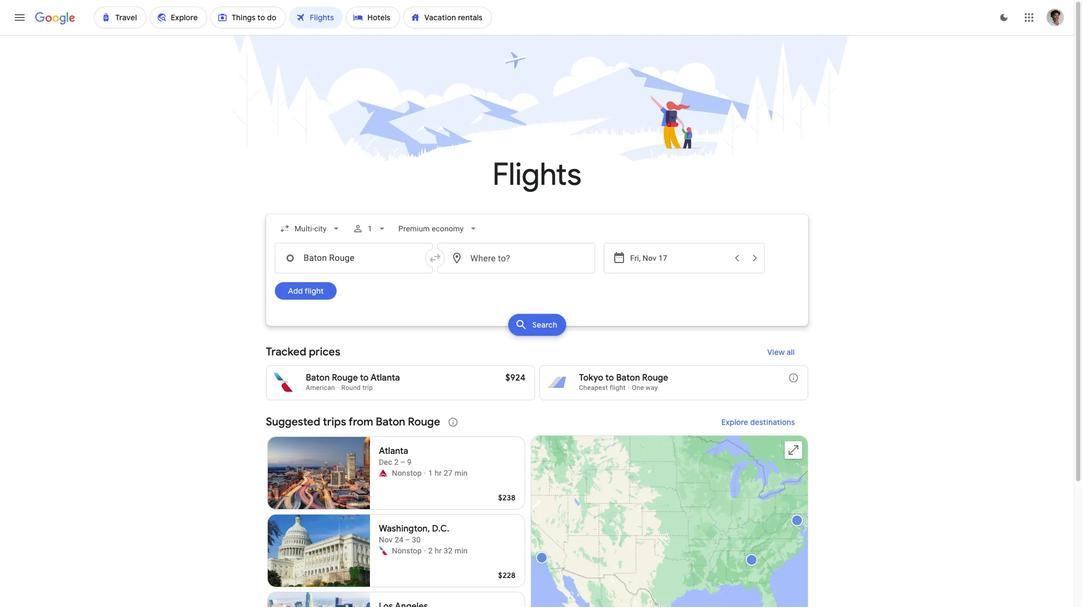 Task type: describe. For each thing, give the bounding box(es) containing it.
924 US dollars text field
[[506, 372, 526, 383]]

explore
[[722, 417, 749, 427]]

tracked
[[266, 345, 307, 359]]

trips
[[323, 415, 346, 429]]

1 hr 27 min
[[429, 469, 468, 477]]

2 horizontal spatial baton
[[617, 372, 641, 383]]

tracked prices
[[266, 345, 341, 359]]

round trip
[[342, 384, 373, 392]]

flights
[[493, 155, 582, 194]]

2 to from the left
[[606, 372, 615, 383]]

add flight
[[288, 286, 324, 296]]

1 for 1 hr 27 min
[[429, 469, 433, 477]]

32
[[444, 546, 453, 555]]

min for atlanta
[[455, 469, 468, 477]]

nonstop for atlanta
[[392, 469, 422, 477]]

baton rouge to atlanta
[[306, 372, 400, 383]]

delta image
[[379, 469, 388, 477]]

$238
[[498, 493, 516, 503]]

0 horizontal spatial baton
[[306, 372, 330, 383]]

view all
[[768, 347, 796, 357]]

hr for atlanta
[[435, 469, 442, 477]]

cheapest
[[579, 384, 608, 392]]

 image inside suggested trips from baton rouge region
[[424, 468, 426, 479]]

0 horizontal spatial rouge
[[332, 372, 358, 383]]

atlanta inside tracked prices "region"
[[371, 372, 400, 383]]

More info text field
[[788, 372, 799, 386]]

explore destinations
[[722, 417, 796, 427]]

nonstop for washington,
[[392, 546, 422, 555]]

suggested
[[266, 415, 321, 429]]

Departure text field
[[631, 243, 728, 273]]

atlanta inside atlanta dec 2 – 9
[[379, 446, 409, 457]]

nov
[[379, 535, 393, 544]]

1 for 1
[[368, 224, 372, 233]]

238 US dollars text field
[[498, 493, 516, 503]]

 image inside tracked prices "region"
[[628, 384, 630, 392]]

hr for washington,
[[435, 546, 442, 555]]

Flight search field
[[257, 214, 817, 339]]

change appearance image
[[992, 4, 1018, 31]]

228 US dollars text field
[[499, 570, 516, 580]]



Task type: vqa. For each thing, say whether or not it's contained in the screenshot.
/
no



Task type: locate. For each thing, give the bounding box(es) containing it.
more info image
[[788, 372, 799, 383]]

cheapest flight
[[579, 384, 626, 392]]

1 button
[[348, 215, 392, 242]]

tracked prices region
[[266, 339, 809, 400]]

search
[[532, 320, 558, 330]]

way
[[646, 384, 658, 392]]

view
[[768, 347, 786, 357]]

baton right from
[[376, 415, 406, 429]]

nonstop
[[392, 469, 422, 477], [392, 546, 422, 555]]

1 nonstop from the top
[[392, 469, 422, 477]]

0 horizontal spatial to
[[360, 372, 369, 383]]

one
[[632, 384, 644, 392]]

min right 32
[[455, 546, 468, 555]]

min
[[455, 469, 468, 477], [455, 546, 468, 555]]

0 horizontal spatial flight
[[305, 286, 324, 296]]

1 min from the top
[[455, 469, 468, 477]]

1 horizontal spatial flight
[[610, 384, 626, 392]]

washington, d.c. nov 24 – 30
[[379, 523, 450, 544]]

from
[[349, 415, 373, 429]]

0 vertical spatial  image
[[628, 384, 630, 392]]

flight for add flight
[[305, 286, 324, 296]]

1 horizontal spatial 1
[[429, 469, 433, 477]]

hr
[[435, 469, 442, 477], [435, 546, 442, 555]]

all
[[787, 347, 796, 357]]

suggested trips from baton rouge region
[[266, 409, 809, 607]]

1 inside suggested trips from baton rouge region
[[429, 469, 433, 477]]

hr left 27
[[435, 469, 442, 477]]

rouge up way
[[643, 372, 669, 383]]

d.c.
[[432, 523, 450, 534]]

flight inside button
[[305, 286, 324, 296]]

1 vertical spatial hr
[[435, 546, 442, 555]]

2 – 9
[[395, 458, 412, 467]]

1 horizontal spatial rouge
[[408, 415, 441, 429]]

0 vertical spatial atlanta
[[371, 372, 400, 383]]

0 vertical spatial min
[[455, 469, 468, 477]]

1 inside popup button
[[368, 224, 372, 233]]

tokyo
[[579, 372, 604, 383]]

min for washington, d.c.
[[455, 546, 468, 555]]

2 nonstop from the top
[[392, 546, 422, 555]]

2 min from the top
[[455, 546, 468, 555]]

washington,
[[379, 523, 430, 534]]

 image left one
[[628, 384, 630, 392]]

to
[[360, 372, 369, 383], [606, 372, 615, 383]]

1 vertical spatial  image
[[424, 545, 426, 556]]

atlanta up trip
[[371, 372, 400, 383]]

 image
[[424, 468, 426, 479]]

1 vertical spatial nonstop
[[392, 546, 422, 555]]

0 horizontal spatial  image
[[424, 545, 426, 556]]

round
[[342, 384, 361, 392]]

1 hr from the top
[[435, 469, 442, 477]]

1 horizontal spatial  image
[[628, 384, 630, 392]]

0 vertical spatial hr
[[435, 469, 442, 477]]

flight
[[305, 286, 324, 296], [610, 384, 626, 392]]

1 to from the left
[[360, 372, 369, 383]]

27
[[444, 469, 453, 477]]

1
[[368, 224, 372, 233], [429, 469, 433, 477]]

hr right 2
[[435, 546, 442, 555]]

nonstop down '24 – 30'
[[392, 546, 422, 555]]

None field
[[275, 219, 346, 238], [394, 219, 484, 238], [275, 219, 346, 238], [394, 219, 484, 238]]

2 hr 32 min
[[429, 546, 468, 555]]

one way
[[632, 384, 658, 392]]

baton up "american"
[[306, 372, 330, 383]]

add flight button
[[275, 282, 337, 300]]

2 horizontal spatial rouge
[[643, 372, 669, 383]]

1 horizontal spatial to
[[606, 372, 615, 383]]

2
[[429, 546, 433, 555]]

1 horizontal spatial baton
[[376, 415, 406, 429]]

0 vertical spatial nonstop
[[392, 469, 422, 477]]

explore destinations button
[[709, 409, 809, 435]]

trip
[[363, 384, 373, 392]]

0 horizontal spatial 1
[[368, 224, 372, 233]]

 image left 2
[[424, 545, 426, 556]]

add
[[288, 286, 303, 296]]

baton up one
[[617, 372, 641, 383]]

suggested trips from baton rouge
[[266, 415, 441, 429]]

destinations
[[751, 417, 796, 427]]

2 hr from the top
[[435, 546, 442, 555]]

atlanta dec 2 – 9
[[379, 446, 412, 467]]

flight for cheapest flight
[[610, 384, 626, 392]]

rouge
[[332, 372, 358, 383], [643, 372, 669, 383], [408, 415, 441, 429]]

flight inside tracked prices "region"
[[610, 384, 626, 392]]

1 vertical spatial min
[[455, 546, 468, 555]]

rouge up atlanta dec 2 – 9
[[408, 415, 441, 429]]

$228
[[499, 570, 516, 580]]

0 vertical spatial 1
[[368, 224, 372, 233]]

to up cheapest flight
[[606, 372, 615, 383]]

tokyo to baton rouge
[[579, 372, 669, 383]]

None text field
[[275, 243, 433, 273]]

main menu image
[[13, 11, 26, 24]]

0 vertical spatial flight
[[305, 286, 324, 296]]

flight down tokyo to baton rouge
[[610, 384, 626, 392]]

baton inside region
[[376, 415, 406, 429]]

search button
[[508, 314, 566, 336]]

flight right add
[[305, 286, 324, 296]]

dec
[[379, 458, 393, 467]]

rouge inside region
[[408, 415, 441, 429]]

nonstop down 2 – 9
[[392, 469, 422, 477]]

baton
[[306, 372, 330, 383], [617, 372, 641, 383], [376, 415, 406, 429]]

1 vertical spatial atlanta
[[379, 446, 409, 457]]

24 – 30
[[395, 535, 421, 544]]

 image
[[628, 384, 630, 392], [424, 545, 426, 556]]

min right 27
[[455, 469, 468, 477]]

atlanta up dec
[[379, 446, 409, 457]]

rouge up round on the bottom left
[[332, 372, 358, 383]]

prices
[[309, 345, 341, 359]]

american image
[[379, 546, 388, 555]]

to up trip
[[360, 372, 369, 383]]

$924
[[506, 372, 526, 383]]

1 vertical spatial flight
[[610, 384, 626, 392]]

1 vertical spatial 1
[[429, 469, 433, 477]]

Where to? text field
[[437, 243, 596, 273]]

american
[[306, 384, 335, 392]]

atlanta
[[371, 372, 400, 383], [379, 446, 409, 457]]



